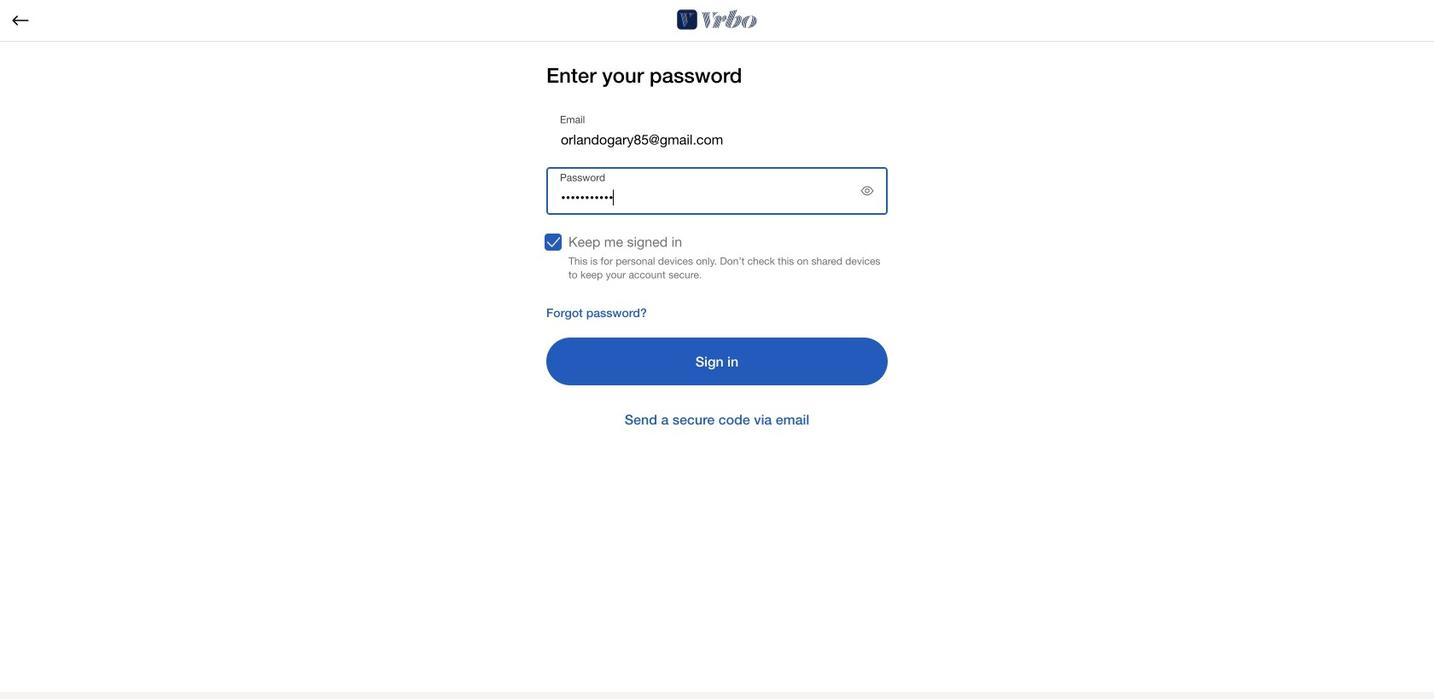 Task type: describe. For each thing, give the bounding box(es) containing it.
vrbo image
[[677, 7, 757, 32]]

small image
[[860, 184, 875, 199]]



Task type: locate. For each thing, give the bounding box(es) containing it.
dialog
[[0, 693, 1434, 700]]

None password field
[[546, 167, 888, 215]]

go back image
[[10, 10, 31, 31], [12, 16, 29, 25]]



Task type: vqa. For each thing, say whether or not it's contained in the screenshot.
privacy
no



